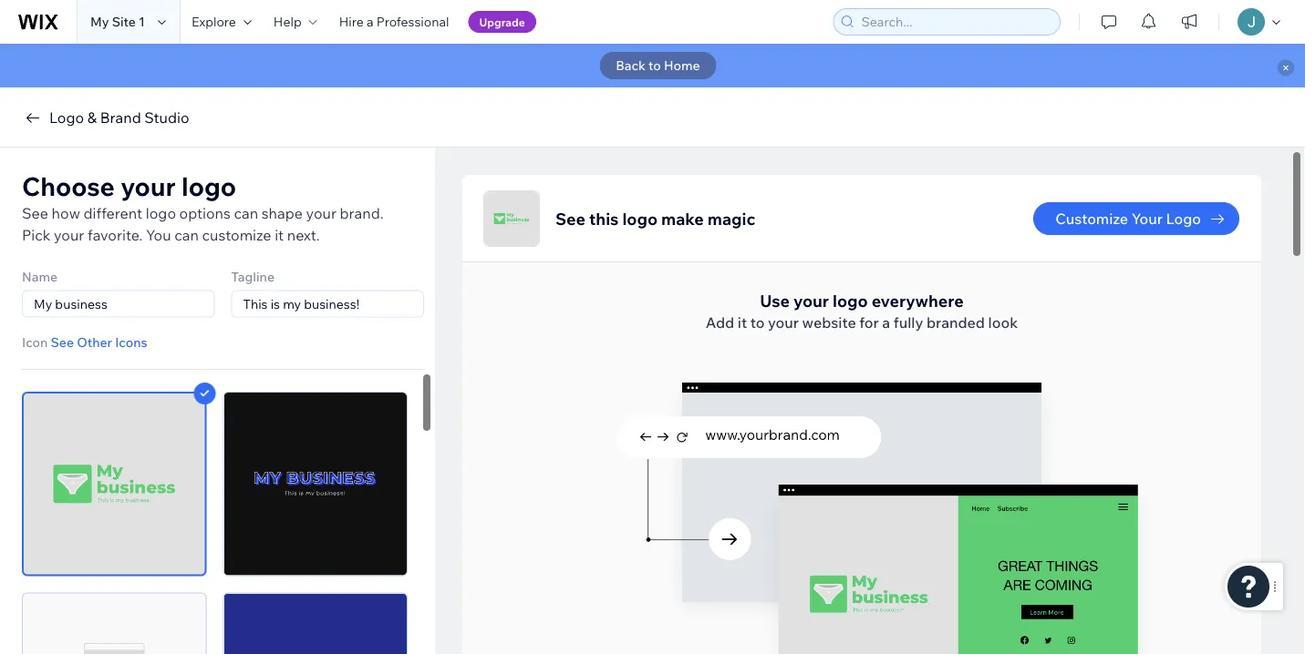 Task type: vqa. For each thing, say whether or not it's contained in the screenshot.
Members
no



Task type: locate. For each thing, give the bounding box(es) containing it.
your up next.
[[306, 204, 337, 223]]

1 horizontal spatial a
[[882, 314, 890, 332]]

0 horizontal spatial see
[[22, 204, 48, 223]]

back to home alert
[[0, 44, 1305, 88]]

see left 'this'
[[556, 208, 586, 229]]

your
[[1132, 210, 1163, 228]]

hire
[[339, 14, 364, 30]]

0 horizontal spatial to
[[649, 57, 661, 73]]

logo up for
[[833, 291, 868, 311]]

1
[[139, 14, 145, 30]]

name
[[22, 269, 58, 285]]

to down use
[[751, 314, 765, 332]]

2 horizontal spatial see
[[556, 208, 586, 229]]

a right for
[[882, 314, 890, 332]]

shape
[[262, 204, 303, 223]]

your up website
[[794, 291, 829, 311]]

0 horizontal spatial it
[[275, 226, 284, 244]]

see
[[22, 204, 48, 223], [556, 208, 586, 229], [51, 335, 74, 351]]

0 vertical spatial can
[[234, 204, 258, 223]]

to
[[649, 57, 661, 73], [751, 314, 765, 332]]

icons
[[115, 335, 147, 351]]

your down how
[[54, 226, 84, 244]]

logo right 'this'
[[622, 208, 658, 229]]

1 horizontal spatial it
[[738, 314, 747, 332]]

1 vertical spatial a
[[882, 314, 890, 332]]

logo left &
[[49, 109, 84, 127]]

logo
[[49, 109, 84, 127], [1166, 210, 1201, 228]]

everywhere
[[872, 291, 964, 311]]

1 vertical spatial can
[[174, 226, 199, 244]]

to right back
[[649, 57, 661, 73]]

1 vertical spatial to
[[751, 314, 765, 332]]

explore
[[191, 14, 236, 30]]

0 vertical spatial to
[[649, 57, 661, 73]]

site
[[112, 14, 136, 30]]

logo inside the use your logo everywhere add it to your website for a fully branded look
[[833, 291, 868, 311]]

add
[[706, 314, 735, 332]]

choose your logo see how different logo options can shape your brand. pick your favorite. you can customize it next.
[[22, 170, 384, 244]]

see up pick
[[22, 204, 48, 223]]

1 horizontal spatial to
[[751, 314, 765, 332]]

logo for use
[[833, 291, 868, 311]]

logo up options
[[182, 170, 236, 202]]

logo & brand studio button
[[22, 107, 189, 129]]

a inside the use your logo everywhere add it to your website for a fully branded look
[[882, 314, 890, 332]]

brand.
[[340, 204, 384, 223]]

help
[[274, 14, 302, 30]]

see right 'icon'
[[51, 335, 74, 351]]

your
[[121, 170, 176, 202], [306, 204, 337, 223], [54, 226, 84, 244], [794, 291, 829, 311], [768, 314, 799, 332]]

it right add
[[738, 314, 747, 332]]

it inside choose your logo see how different logo options can shape your brand. pick your favorite. you can customize it next.
[[275, 226, 284, 244]]

it down shape
[[275, 226, 284, 244]]

help button
[[263, 0, 328, 44]]

studio
[[144, 109, 189, 127]]

see inside choose your logo see how different logo options can shape your brand. pick your favorite. you can customize it next.
[[22, 204, 48, 223]]

customize your logo
[[1056, 210, 1201, 228]]

0 vertical spatial it
[[275, 226, 284, 244]]

can right you
[[174, 226, 199, 244]]

1 horizontal spatial logo
[[1166, 210, 1201, 228]]

0 horizontal spatial logo
[[49, 109, 84, 127]]

0 vertical spatial a
[[367, 14, 374, 30]]

upgrade button
[[468, 11, 536, 33]]

1 vertical spatial logo
[[1166, 210, 1201, 228]]

a right hire
[[367, 14, 374, 30]]

your down use
[[768, 314, 799, 332]]

it
[[275, 226, 284, 244], [738, 314, 747, 332]]

make
[[661, 208, 704, 229]]

&
[[87, 109, 97, 127]]

use your logo everywhere add it to your website for a fully branded look
[[706, 291, 1018, 332]]

logo & brand studio
[[49, 109, 189, 127]]

1 horizontal spatial see
[[51, 335, 74, 351]]

other
[[77, 335, 112, 351]]

options
[[179, 204, 231, 223]]

look
[[988, 314, 1018, 332]]

logo right your
[[1166, 210, 1201, 228]]

how
[[52, 204, 80, 223]]

can
[[234, 204, 258, 223], [174, 226, 199, 244]]

a
[[367, 14, 374, 30], [882, 314, 890, 332]]

logo
[[182, 170, 236, 202], [146, 204, 176, 223], [622, 208, 658, 229], [833, 291, 868, 311]]

home
[[664, 57, 700, 73]]

None field
[[28, 291, 208, 317], [238, 291, 418, 317], [28, 291, 208, 317], [238, 291, 418, 317]]

your up different on the left top of page
[[121, 170, 176, 202]]

can up customize
[[234, 204, 258, 223]]

brand
[[100, 109, 141, 127]]

1 vertical spatial it
[[738, 314, 747, 332]]



Task type: describe. For each thing, give the bounding box(es) containing it.
website
[[802, 314, 856, 332]]

1 horizontal spatial can
[[234, 204, 258, 223]]

fully
[[894, 314, 923, 332]]

logo up you
[[146, 204, 176, 223]]

customize
[[1056, 210, 1128, 228]]

branded
[[927, 314, 985, 332]]

magic
[[708, 208, 756, 229]]

next.
[[287, 226, 320, 244]]

0 horizontal spatial a
[[367, 14, 374, 30]]

for
[[859, 314, 879, 332]]

see other icons button
[[51, 335, 147, 351]]

logo for see
[[622, 208, 658, 229]]

see this logo make magic
[[556, 208, 756, 229]]

you
[[146, 226, 171, 244]]

my
[[90, 14, 109, 30]]

customize your logo button
[[1034, 203, 1240, 235]]

it inside the use your logo everywhere add it to your website for a fully branded look
[[738, 314, 747, 332]]

back
[[616, 57, 646, 73]]

my site 1
[[90, 14, 145, 30]]

pick
[[22, 226, 51, 244]]

upgrade
[[479, 15, 525, 29]]

icon see other icons
[[22, 335, 147, 351]]

different
[[83, 204, 142, 223]]

customize
[[202, 226, 271, 244]]

logo for choose
[[182, 170, 236, 202]]

favorite.
[[88, 226, 143, 244]]

hire a professional link
[[328, 0, 460, 44]]

0 vertical spatial logo
[[49, 109, 84, 127]]

hire a professional
[[339, 14, 449, 30]]

back to home
[[616, 57, 700, 73]]

choose
[[22, 170, 115, 202]]

to inside button
[[649, 57, 661, 73]]

icon
[[22, 335, 48, 351]]

use
[[760, 291, 790, 311]]

to inside the use your logo everywhere add it to your website for a fully branded look
[[751, 314, 765, 332]]

professional
[[376, 14, 449, 30]]

Search... field
[[856, 9, 1054, 35]]

0 horizontal spatial can
[[174, 226, 199, 244]]

this
[[589, 208, 619, 229]]

tagline
[[231, 269, 275, 285]]

back to home button
[[600, 52, 717, 79]]



